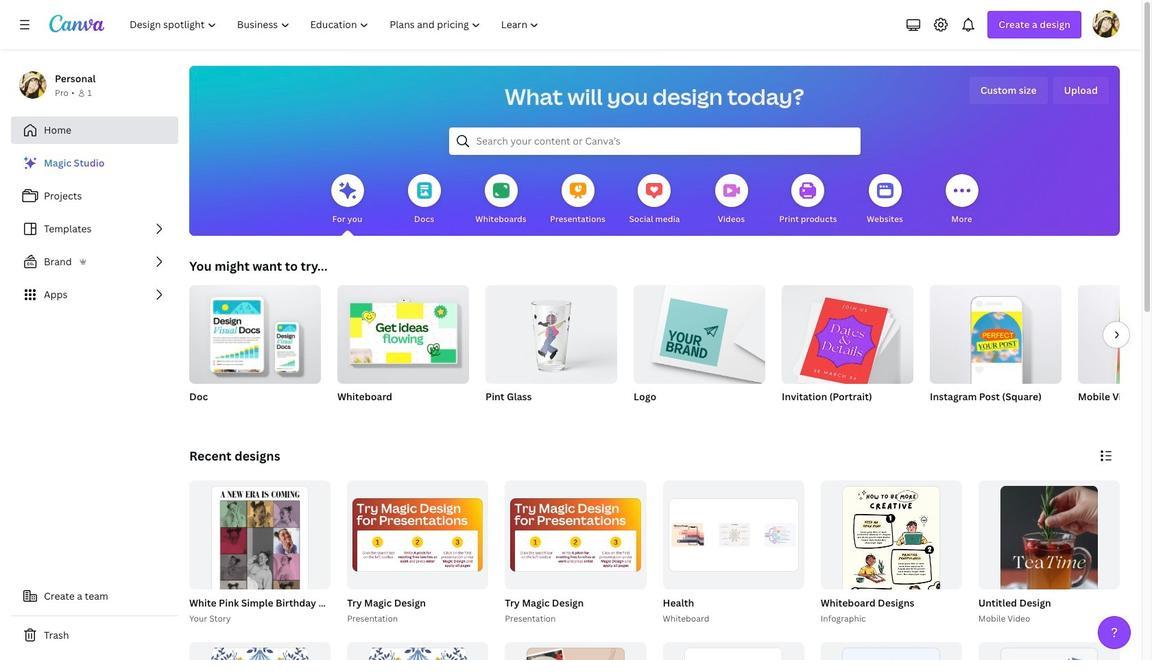 Task type: locate. For each thing, give the bounding box(es) containing it.
None search field
[[449, 128, 861, 155]]

stephanie aranda image
[[1093, 10, 1121, 38]]

group
[[189, 280, 321, 421], [189, 280, 321, 384], [634, 280, 766, 421], [634, 280, 766, 384], [782, 280, 914, 421], [782, 280, 914, 389], [931, 280, 1062, 421], [931, 280, 1062, 384], [338, 286, 469, 421], [338, 286, 469, 384], [486, 286, 618, 421], [1079, 286, 1153, 421], [1079, 286, 1153, 384], [187, 481, 468, 661], [189, 481, 331, 661], [345, 481, 489, 626], [347, 481, 489, 590], [503, 481, 647, 626], [505, 481, 647, 590], [661, 481, 805, 626], [663, 481, 805, 590], [819, 481, 963, 661], [821, 481, 963, 661], [976, 481, 1121, 661], [979, 481, 1121, 661], [189, 643, 331, 661], [347, 643, 489, 661], [505, 643, 647, 661], [663, 643, 805, 661], [821, 643, 963, 661], [979, 643, 1121, 661]]

Search search field
[[477, 128, 834, 154]]

list
[[11, 150, 178, 309]]



Task type: describe. For each thing, give the bounding box(es) containing it.
top level navigation element
[[121, 11, 551, 38]]



Task type: vqa. For each thing, say whether or not it's contained in the screenshot.
Canva to the right
no



